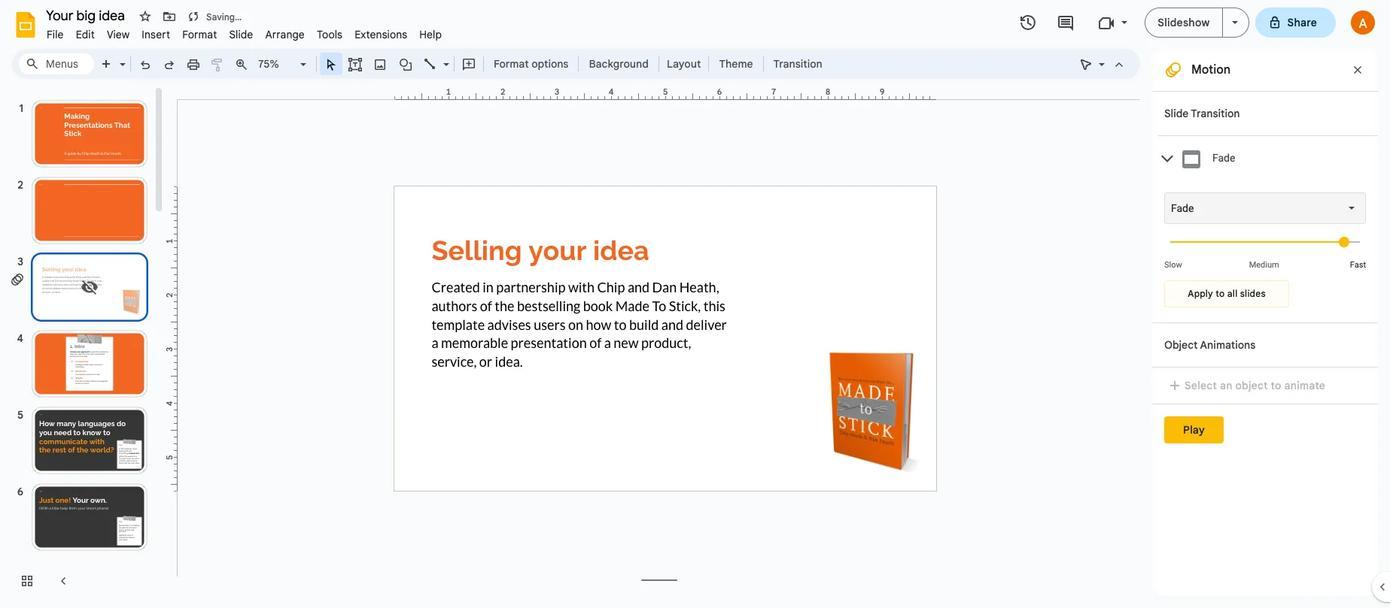 Task type: describe. For each thing, give the bounding box(es) containing it.
2 horizontal spatial to
[[1271, 379, 1282, 393]]

apply to all slides
[[1188, 288, 1266, 300]]

new slide with layout image
[[116, 54, 126, 59]]

edit menu item
[[70, 26, 101, 44]]

share
[[1288, 16, 1317, 29]]

animations
[[1200, 339, 1256, 352]]

slideshow
[[1158, 16, 1210, 29]]

format options button
[[487, 53, 575, 75]]

animate
[[1285, 379, 1326, 393]]

layout button
[[662, 53, 706, 75]]

motion section
[[1152, 49, 1378, 597]]

medium button
[[1231, 260, 1298, 270]]

fade inside tab
[[1213, 152, 1236, 164]]

slides
[[1240, 288, 1266, 300]]

select line image
[[440, 54, 449, 59]]

Zoom text field
[[256, 53, 298, 75]]

edit
[[76, 28, 95, 41]]

saved
[[206, 11, 233, 22]]

select an object to animate
[[1185, 379, 1326, 393]]

slider inside fade tab panel
[[1165, 224, 1366, 259]]

main toolbar
[[93, 53, 830, 75]]

theme
[[719, 57, 753, 71]]

Menus field
[[19, 53, 94, 75]]

select an object to animate button
[[1165, 377, 1336, 395]]

slide for slide
[[229, 28, 253, 41]]

mode and view toolbar
[[1074, 49, 1131, 79]]

saved to drive button
[[183, 6, 272, 27]]

fast button
[[1350, 260, 1366, 270]]

slow button
[[1165, 260, 1182, 270]]

background button
[[582, 53, 656, 75]]

fade inside list box
[[1171, 202, 1194, 215]]

object animations
[[1165, 339, 1256, 352]]

insert menu item
[[136, 26, 176, 44]]

transition inside button
[[774, 57, 823, 71]]

an
[[1220, 379, 1233, 393]]

share button
[[1255, 8, 1336, 38]]

theme button
[[712, 53, 760, 75]]

saved to drive
[[206, 11, 268, 22]]

arrange menu item
[[259, 26, 311, 44]]

Zoom field
[[254, 53, 313, 75]]

insert
[[142, 28, 170, 41]]

extensions menu item
[[349, 26, 413, 44]]

format for format options
[[494, 57, 529, 71]]

options
[[532, 57, 569, 71]]

fade tab panel
[[1158, 181, 1378, 323]]

slideshow button
[[1145, 8, 1223, 38]]

background
[[589, 57, 649, 71]]

tools menu item
[[311, 26, 349, 44]]



Task type: vqa. For each thing, say whether or not it's contained in the screenshot.
the Star option in the left top of the page
yes



Task type: locate. For each thing, give the bounding box(es) containing it.
slide
[[229, 28, 253, 41], [1165, 107, 1189, 120]]

to left drive
[[235, 11, 244, 22]]

1 vertical spatial slide
[[1165, 107, 1189, 120]]

view
[[107, 28, 130, 41]]

slide menu item
[[223, 26, 259, 44]]

slide transition
[[1165, 107, 1240, 120]]

arrange
[[265, 28, 305, 41]]

to
[[235, 11, 244, 22], [1216, 288, 1225, 300], [1271, 379, 1282, 393]]

0 vertical spatial format
[[182, 28, 217, 41]]

start slideshow (⌘+enter) image
[[1232, 21, 1238, 24]]

menu bar inside menu bar banner
[[41, 20, 448, 44]]

format options
[[494, 57, 569, 71]]

menu bar containing file
[[41, 20, 448, 44]]

fast
[[1350, 260, 1366, 270]]

play
[[1183, 424, 1205, 437]]

1 vertical spatial fade
[[1171, 202, 1194, 215]]

1 horizontal spatial slide
[[1165, 107, 1189, 120]]

object
[[1165, 339, 1198, 352]]

duration element
[[1165, 224, 1366, 270]]

1 horizontal spatial transition
[[1191, 107, 1240, 120]]

medium
[[1249, 260, 1279, 270]]

0 horizontal spatial fade
[[1171, 202, 1194, 215]]

extensions
[[355, 28, 407, 41]]

fade
[[1213, 152, 1236, 164], [1171, 202, 1194, 215]]

layout
[[667, 57, 701, 71]]

0 horizontal spatial format
[[182, 28, 217, 41]]

to inside menu bar banner
[[235, 11, 244, 22]]

slide inside menu item
[[229, 28, 253, 41]]

fade up slow
[[1171, 202, 1194, 215]]

motion
[[1192, 62, 1231, 78]]

format menu item
[[176, 26, 223, 44]]

fade down slide transition
[[1213, 152, 1236, 164]]

Star checkbox
[[135, 6, 156, 27]]

navigation inside motion 'application'
[[0, 85, 166, 609]]

file menu item
[[41, 26, 70, 44]]

format inside button
[[494, 57, 529, 71]]

slow
[[1165, 260, 1182, 270]]

transition button
[[767, 53, 829, 75]]

all
[[1228, 288, 1238, 300]]

0 horizontal spatial transition
[[774, 57, 823, 71]]

to right object
[[1271, 379, 1282, 393]]

0 vertical spatial to
[[235, 11, 244, 22]]

to inside 'button'
[[1216, 288, 1225, 300]]

to for saved
[[235, 11, 244, 22]]

drive
[[246, 11, 268, 22]]

format for format
[[182, 28, 217, 41]]

2 vertical spatial to
[[1271, 379, 1282, 393]]

slide inside the motion section
[[1165, 107, 1189, 120]]

help menu item
[[413, 26, 448, 44]]

view menu item
[[101, 26, 136, 44]]

1 vertical spatial format
[[494, 57, 529, 71]]

1 horizontal spatial fade
[[1213, 152, 1236, 164]]

tools
[[317, 28, 343, 41]]

0 horizontal spatial to
[[235, 11, 244, 22]]

1 vertical spatial to
[[1216, 288, 1225, 300]]

menu bar
[[41, 20, 448, 44]]

help
[[419, 28, 442, 41]]

1 horizontal spatial format
[[494, 57, 529, 71]]

apply
[[1188, 288, 1213, 300]]

0 vertical spatial transition
[[774, 57, 823, 71]]

0 horizontal spatial slide
[[229, 28, 253, 41]]

transition down the motion
[[1191, 107, 1240, 120]]

transition right theme button
[[774, 57, 823, 71]]

fade option
[[1171, 201, 1194, 216]]

file
[[47, 28, 64, 41]]

to left all
[[1216, 288, 1225, 300]]

select
[[1185, 379, 1217, 393]]

navigation
[[0, 85, 166, 609]]

insert image image
[[371, 53, 389, 75]]

format inside menu item
[[182, 28, 217, 41]]

slide for slide transition
[[1165, 107, 1189, 120]]

play button
[[1165, 417, 1224, 444]]

transition
[[774, 57, 823, 71], [1191, 107, 1240, 120]]

menu bar banner
[[0, 0, 1390, 609]]

0 vertical spatial fade
[[1213, 152, 1236, 164]]

to for apply
[[1216, 288, 1225, 300]]

apply to all slides button
[[1165, 281, 1289, 308]]

format left options on the left top
[[494, 57, 529, 71]]

1 vertical spatial transition
[[1191, 107, 1240, 120]]

object
[[1236, 379, 1268, 393]]

transition inside the motion section
[[1191, 107, 1240, 120]]

fade list box
[[1165, 193, 1366, 224]]

Rename text field
[[41, 6, 133, 24]]

0 vertical spatial slide
[[229, 28, 253, 41]]

slider
[[1165, 224, 1366, 259]]

format down saved
[[182, 28, 217, 41]]

shape image
[[397, 53, 414, 75]]

format
[[182, 28, 217, 41], [494, 57, 529, 71]]

motion application
[[0, 0, 1390, 609]]

fade tab
[[1158, 135, 1378, 181]]

1 horizontal spatial to
[[1216, 288, 1225, 300]]



